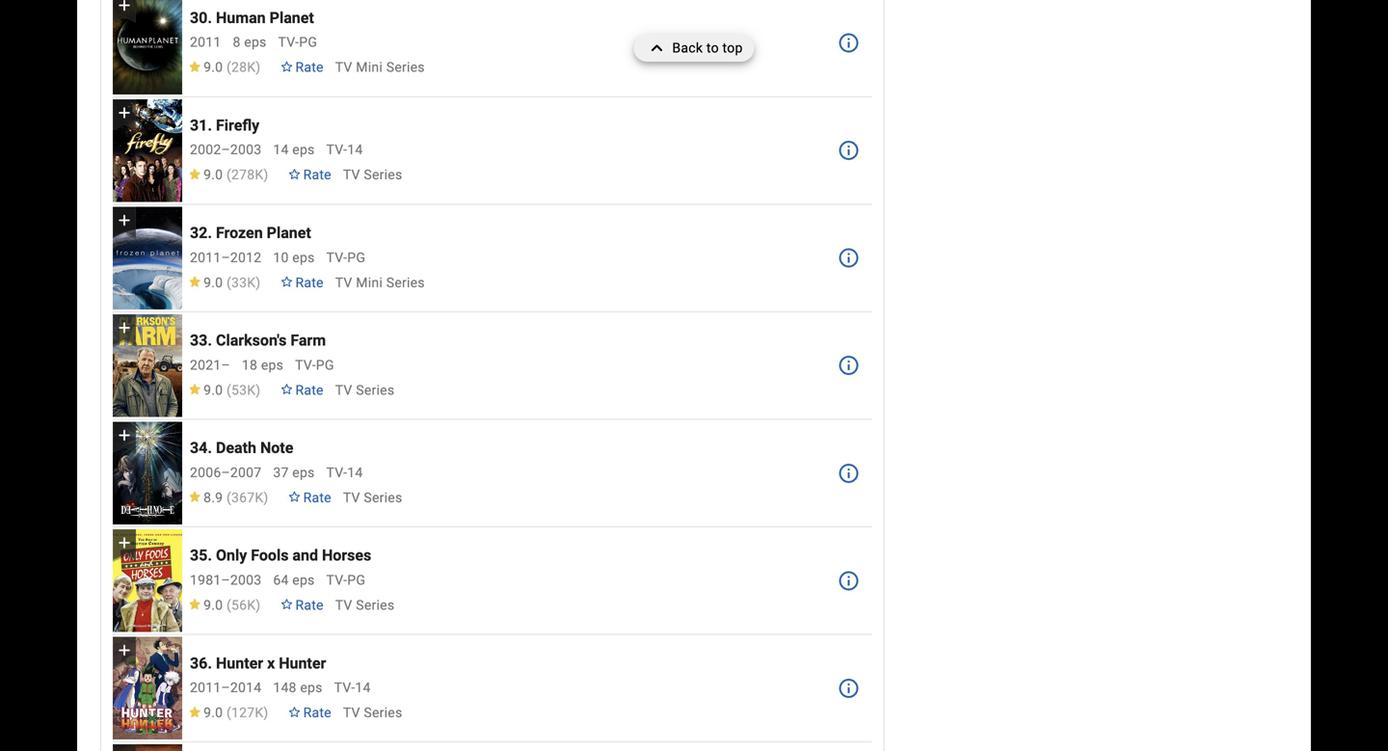 Task type: locate. For each thing, give the bounding box(es) containing it.
14 for 31. firefly
[[347, 142, 363, 158]]

2002–2003
[[190, 142, 262, 158]]

2 ( from the top
[[227, 167, 232, 183]]

pg for 33. clarkson's farm
[[316, 357, 334, 373]]

see more information about only fools and horses image
[[838, 569, 861, 593]]

rate button right 8 eps at the top left of page
[[272, 50, 332, 85]]

tv-
[[278, 34, 299, 50], [327, 142, 347, 158], [327, 250, 347, 265], [295, 357, 316, 373], [327, 465, 347, 481], [327, 572, 347, 588], [334, 680, 355, 696]]

tv for 32. frozen planet
[[335, 275, 353, 291]]

3 star inline image from the top
[[188, 384, 202, 395]]

3 ( from the top
[[227, 275, 232, 291]]

1 vertical spatial tv mini series
[[335, 275, 425, 291]]

add image for 36. hunter x hunter
[[115, 641, 134, 660]]

add image
[[115, 0, 134, 15], [115, 318, 134, 338], [115, 641, 134, 660]]

see more information about death note image
[[838, 462, 861, 485]]

8 eps
[[233, 34, 267, 50]]

33.
[[190, 331, 212, 350]]

planet for 30. human planet
[[270, 9, 314, 27]]

rate down 148 eps
[[303, 705, 332, 721]]

add image down david jason, nicholas lyndhurst, and lennard pearce in only fools and horses (1981) image
[[115, 641, 134, 660]]

30. human planet link
[[190, 9, 314, 27]]

7 group from the top
[[113, 637, 182, 740]]

1 vertical spatial add image
[[115, 318, 134, 338]]

mini
[[356, 59, 383, 75], [356, 275, 383, 291]]

14 right 148 eps
[[355, 680, 371, 696]]

eps for firefly
[[293, 142, 315, 158]]

18 eps
[[242, 357, 284, 373]]

eps
[[244, 34, 267, 50], [293, 142, 315, 158], [293, 250, 315, 265], [261, 357, 284, 373], [293, 465, 315, 481], [293, 572, 315, 588], [300, 680, 323, 696]]

expand less image
[[646, 35, 673, 62]]

and
[[293, 547, 318, 565]]

imdb rating: 9.0 element down 2021–
[[188, 382, 261, 398]]

2 hunter from the left
[[279, 654, 326, 673]]

group left 31.
[[113, 99, 182, 202]]

tv-14 right 14 eps
[[327, 142, 363, 158]]

star border inline image right 28k
[[280, 61, 294, 72]]

tv mini series for 32. frozen planet
[[335, 275, 425, 291]]

pg down the horses
[[347, 572, 366, 588]]

series for 36. hunter x hunter
[[364, 705, 403, 721]]

tv- right 14 eps
[[327, 142, 347, 158]]

8.9
[[204, 490, 223, 506]]

64
[[273, 572, 289, 588]]

group left 34.
[[113, 422, 182, 525]]

tv for 30. human planet
[[335, 59, 353, 75]]

star inline image left '9.0 ( 56k )'
[[188, 599, 202, 610]]

tv mini series
[[335, 59, 425, 75], [335, 275, 425, 291]]

eps right 64
[[293, 572, 315, 588]]

tv- for 30. human planet
[[278, 34, 299, 50]]

group for 33. clarkson's farm
[[113, 314, 182, 417]]

group for 35. only fools and horses
[[113, 530, 182, 632]]

star inline image for 32.
[[188, 276, 202, 287]]

tv- down the horses
[[327, 572, 347, 588]]

1 add image from the top
[[115, 0, 134, 15]]

37 eps
[[273, 465, 315, 481]]

tv-14
[[327, 142, 363, 158], [327, 465, 363, 481], [334, 680, 371, 696]]

rate button for 33. clarkson's farm
[[272, 373, 332, 408]]

) for clarkson's
[[256, 382, 261, 398]]

4 star inline image from the top
[[188, 492, 202, 502]]

tv-14 for 36. hunter x hunter
[[334, 680, 371, 696]]

14 right 14 eps
[[347, 142, 363, 158]]

6 9.0 from the top
[[204, 705, 223, 721]]

1 group from the top
[[113, 0, 182, 94]]

tv- right 10 eps
[[327, 250, 347, 265]]

star inline image left the 8.9
[[188, 492, 202, 502]]

1 ( from the top
[[227, 59, 232, 75]]

hunter
[[216, 654, 263, 673], [279, 654, 326, 673]]

tv
[[335, 59, 353, 75], [343, 167, 360, 183], [335, 275, 353, 291], [335, 382, 353, 398], [343, 490, 360, 506], [335, 597, 353, 613], [343, 705, 360, 721]]

tv-pg right 8 eps at the top left of page
[[278, 34, 317, 50]]

tv- down farm
[[295, 357, 316, 373]]

to
[[707, 40, 719, 56]]

) for only
[[256, 597, 261, 613]]

(
[[227, 59, 232, 75], [227, 167, 232, 183], [227, 275, 232, 291], [227, 382, 232, 398], [227, 490, 232, 506], [227, 597, 232, 613], [227, 705, 232, 721]]

tv series for 33. clarkson's farm
[[335, 382, 395, 398]]

jeremy clarkson in clarkson's farm (2021) image
[[113, 314, 182, 417]]

tv- right 148 eps
[[334, 680, 355, 696]]

add image left 30.
[[115, 0, 134, 15]]

5 group from the top
[[113, 422, 182, 525]]

star border inline image down 37 eps
[[288, 492, 301, 502]]

9.0 down 2021–
[[204, 382, 223, 398]]

367k
[[232, 490, 264, 506]]

eps right 148
[[300, 680, 323, 696]]

2021–
[[190, 357, 230, 373]]

imdb rating: 9.0 element down 8
[[188, 59, 261, 75]]

star border inline image down 10
[[280, 276, 294, 287]]

planet right human
[[270, 9, 314, 27]]

rate down 64 eps
[[296, 597, 324, 613]]

rate button right 127k
[[280, 696, 339, 731]]

2011–2012
[[190, 250, 262, 265]]

3 add image from the top
[[115, 641, 134, 660]]

star border inline image down 64
[[280, 599, 294, 610]]

30. human planet
[[190, 9, 314, 27]]

rate button for 36. hunter x hunter
[[280, 696, 339, 731]]

tv-pg for 35. only fools and horses
[[327, 572, 366, 588]]

star inline image down 2011
[[188, 61, 202, 72]]

tv-pg down farm
[[295, 357, 334, 373]]

2 tv mini series from the top
[[335, 275, 425, 291]]

only
[[216, 547, 247, 565]]

star border inline image for firefly
[[288, 169, 301, 180]]

eps right 8
[[244, 34, 267, 50]]

add image down kappei yamaguchi, shidô nakamura, and mamoru miyano in death note (2006) image
[[115, 533, 134, 553]]

1 star inline image from the top
[[188, 169, 202, 180]]

note
[[260, 439, 294, 457]]

2 vertical spatial add image
[[115, 641, 134, 660]]

9.0 down 2011
[[204, 59, 223, 75]]

1 9.0 from the top
[[204, 59, 223, 75]]

series
[[387, 59, 425, 75], [364, 167, 403, 183], [387, 275, 425, 291], [356, 382, 395, 398], [364, 490, 403, 506], [356, 597, 395, 613], [364, 705, 403, 721]]

10 eps
[[273, 250, 315, 265]]

group left the 32.
[[113, 207, 182, 310]]

0 vertical spatial mini
[[356, 59, 383, 75]]

rate down 10 eps
[[296, 275, 324, 291]]

4 add image from the top
[[115, 533, 134, 553]]

imdb rating: 9.0 element down 2011–2014
[[188, 705, 269, 721]]

5 add image from the top
[[115, 749, 134, 751]]

imdb rating: 9.0 element
[[188, 59, 261, 75], [188, 167, 269, 183], [188, 275, 261, 291], [188, 382, 261, 398], [188, 597, 261, 613], [188, 705, 269, 721]]

pg for 32. frozen planet
[[347, 250, 366, 265]]

series for 31. firefly
[[364, 167, 403, 183]]

5 star inline image from the top
[[188, 707, 202, 718]]

planet
[[270, 9, 314, 27], [267, 224, 311, 242]]

star border inline image down 14 eps
[[288, 169, 301, 180]]

1 vertical spatial planet
[[267, 224, 311, 242]]

1 vertical spatial tv-14
[[327, 465, 363, 481]]

star border inline image for hunter
[[288, 707, 301, 718]]

star inline image down 2011–2014
[[188, 707, 202, 718]]

rate button
[[272, 50, 332, 85], [280, 158, 339, 193], [272, 265, 332, 300], [272, 373, 332, 408], [280, 481, 339, 515], [272, 588, 332, 623], [280, 696, 339, 731]]

2 star inline image from the top
[[188, 276, 202, 287]]

tv-pg
[[278, 34, 317, 50], [327, 250, 366, 265], [295, 357, 334, 373], [327, 572, 366, 588]]

rate for 31. firefly
[[303, 167, 332, 183]]

tv-pg down the horses
[[327, 572, 366, 588]]

5 imdb rating: 9.0 element from the top
[[188, 597, 261, 613]]

2 vertical spatial tv-14
[[334, 680, 371, 696]]

star inline image
[[188, 169, 202, 180], [188, 276, 202, 287], [188, 384, 202, 395], [188, 492, 202, 502], [188, 707, 202, 718]]

human
[[216, 9, 266, 27]]

rate button for 34. death note
[[280, 481, 339, 515]]

rate down 37 eps
[[303, 490, 332, 506]]

eps right "18"
[[261, 357, 284, 373]]

64 eps
[[273, 572, 315, 588]]

eps for death
[[293, 465, 315, 481]]

star border inline image for clarkson's
[[280, 384, 294, 395]]

star border inline image down 18 eps
[[280, 384, 294, 395]]

0 vertical spatial star inline image
[[188, 61, 202, 72]]

2 add image from the top
[[115, 211, 134, 230]]

top
[[723, 40, 743, 56]]

group for 31. firefly
[[113, 99, 182, 202]]

3 9.0 from the top
[[204, 275, 223, 291]]

rate button right 278k
[[280, 158, 339, 193]]

4 ( from the top
[[227, 382, 232, 398]]

14 right 2002–2003
[[273, 142, 289, 158]]

1 mini from the top
[[356, 59, 383, 75]]

tv- right 8 eps at the top left of page
[[278, 34, 299, 50]]

6 imdb rating: 9.0 element from the top
[[188, 705, 269, 721]]

add image down keiji fujiwara, miyuki sawashiro, mariya ise, and megumi han in hunter x hunter (2011) image on the left bottom of page
[[115, 749, 134, 751]]

36. hunter x hunter link
[[190, 654, 326, 673]]

2 star inline image from the top
[[188, 599, 202, 610]]

34. death note link
[[190, 439, 294, 458]]

group left 2011
[[113, 0, 182, 94]]

add image for 32.
[[115, 211, 134, 230]]

6 ( from the top
[[227, 597, 232, 613]]

star border inline image for only
[[280, 599, 294, 610]]

9.0 down 2011–2014
[[204, 705, 223, 721]]

tv for 35. only fools and horses
[[335, 597, 353, 613]]

1 imdb rating: 9.0 element from the top
[[188, 59, 261, 75]]

imdb rating: 9.0 element for human
[[188, 59, 261, 75]]

0 vertical spatial add image
[[115, 0, 134, 15]]

18
[[242, 357, 258, 373]]

0 vertical spatial star border inline image
[[280, 61, 294, 72]]

36.
[[190, 654, 212, 673]]

2 group from the top
[[113, 99, 182, 202]]

5 ( from the top
[[227, 490, 232, 506]]

add image down jeremy clarkson in clarkson's farm (2021) image
[[115, 426, 134, 445]]

star inline image inside imdb rating: 8.9 element
[[188, 492, 202, 502]]

7 ( from the top
[[227, 705, 232, 721]]

tv series
[[343, 167, 403, 183], [335, 382, 395, 398], [343, 490, 403, 506], [335, 597, 395, 613], [343, 705, 403, 721]]

1 horizontal spatial hunter
[[279, 654, 326, 673]]

1 vertical spatial star inline image
[[188, 599, 202, 610]]

star inline image
[[188, 61, 202, 72], [188, 599, 202, 610]]

add image
[[115, 103, 134, 122], [115, 211, 134, 230], [115, 426, 134, 445], [115, 533, 134, 553], [115, 749, 134, 751]]

14 right 37 eps
[[347, 465, 363, 481]]

star inline image for 35.
[[188, 599, 202, 610]]

rate down farm
[[296, 382, 324, 398]]

keiji fujiwara, miyuki sawashiro, mariya ise, and megumi han in hunter x hunter (2011) image
[[113, 637, 182, 740]]

0 vertical spatial tv-14
[[327, 142, 363, 158]]

group down keiji fujiwara, miyuki sawashiro, mariya ise, and megumi han in hunter x hunter (2011) image on the left bottom of page
[[113, 745, 182, 751]]

3 imdb rating: 9.0 element from the top
[[188, 275, 261, 291]]

9.0 down the 2011–2012
[[204, 275, 223, 291]]

imdb rating: 9.0 element down 2002–2003
[[188, 167, 269, 183]]

tv for 33. clarkson's farm
[[335, 382, 353, 398]]

( for hunter
[[227, 705, 232, 721]]

add image down human planet (2011) image
[[115, 103, 134, 122]]

eps right 2002–2003
[[293, 142, 315, 158]]

tv- for 32. frozen planet
[[327, 250, 347, 265]]

x
[[267, 654, 275, 673]]

group left 36.
[[113, 637, 182, 740]]

2 add image from the top
[[115, 318, 134, 338]]

eps for frozen
[[293, 250, 315, 265]]

pg right 10 eps
[[347, 250, 366, 265]]

9.0 down 1981–2003
[[204, 597, 223, 613]]

frozen
[[216, 224, 263, 242]]

) for hunter
[[264, 705, 269, 721]]

)
[[256, 59, 261, 75], [264, 167, 269, 183], [256, 275, 261, 291], [256, 382, 261, 398], [264, 490, 269, 506], [256, 597, 261, 613], [264, 705, 269, 721]]

imdb rating: 9.0 element down 1981–2003
[[188, 597, 261, 613]]

) for frozen
[[256, 275, 261, 291]]

star border inline image down 148 eps
[[288, 707, 301, 718]]

imdb rating: 9.0 element down the 2011–2012
[[188, 275, 261, 291]]

14 for 34. death note
[[347, 465, 363, 481]]

2 mini from the top
[[356, 275, 383, 291]]

tv- right 37 eps
[[327, 465, 347, 481]]

rate button up and
[[280, 481, 339, 515]]

1 add image from the top
[[115, 103, 134, 122]]

2 9.0 from the top
[[204, 167, 223, 183]]

see more information about clarkson's farm image
[[838, 354, 861, 377]]

2006–2007
[[190, 465, 262, 481]]

148
[[273, 680, 297, 696]]

9.0 ( 33k )
[[204, 275, 261, 291]]

4 imdb rating: 9.0 element from the top
[[188, 382, 261, 398]]

0 vertical spatial tv mini series
[[335, 59, 425, 75]]

group
[[113, 0, 182, 94], [113, 99, 182, 202], [113, 207, 182, 310], [113, 314, 182, 417], [113, 422, 182, 525], [113, 530, 182, 632], [113, 637, 182, 740], [113, 745, 182, 751]]

33. clarkson's farm
[[190, 331, 326, 350]]

2 imdb rating: 9.0 element from the top
[[188, 167, 269, 183]]

rate button up farm
[[272, 265, 332, 300]]

tv-14 for 34. death note
[[327, 465, 363, 481]]

2 vertical spatial star border inline image
[[288, 707, 301, 718]]

0 horizontal spatial hunter
[[216, 654, 263, 673]]

tv- for 34. death note
[[327, 465, 347, 481]]

hunter up 2011–2014
[[216, 654, 263, 673]]

tv-14 right 148 eps
[[334, 680, 371, 696]]

37
[[273, 465, 289, 481]]

group for 34. death note
[[113, 422, 182, 525]]

0 vertical spatial planet
[[270, 9, 314, 27]]

tv- for 36. hunter x hunter
[[334, 680, 355, 696]]

1 vertical spatial star border inline image
[[280, 276, 294, 287]]

eps right '37'
[[293, 465, 315, 481]]

3 add image from the top
[[115, 426, 134, 445]]

back to top
[[673, 40, 743, 56]]

add image down frozen planet (2011) image
[[115, 318, 134, 338]]

hunter up 148 eps
[[279, 654, 326, 673]]

tv-pg for 33. clarkson's farm
[[295, 357, 334, 373]]

pg down farm
[[316, 357, 334, 373]]

frozen planet (2011) image
[[113, 207, 182, 310]]

star inline image left 9.0 ( 33k )
[[188, 276, 202, 287]]

1 star inline image from the top
[[188, 61, 202, 72]]

9.0
[[204, 59, 223, 75], [204, 167, 223, 183], [204, 275, 223, 291], [204, 382, 223, 398], [204, 597, 223, 613], [204, 705, 223, 721]]

group left 33.
[[113, 314, 182, 417]]

1 hunter from the left
[[216, 654, 263, 673]]

9.0 down 2002–2003
[[204, 167, 223, 183]]

kappei yamaguchi, shidô nakamura, and mamoru miyano in death note (2006) image
[[113, 422, 182, 525]]

1 vertical spatial mini
[[356, 275, 383, 291]]

rate for 36. hunter x hunter
[[303, 705, 332, 721]]

star border inline image
[[288, 169, 301, 180], [280, 384, 294, 395], [288, 492, 301, 502], [280, 599, 294, 610]]

3 group from the top
[[113, 207, 182, 310]]

add image down adam baldwin, nathan fillion, ron glass, sean maher, jewel staite, gina torres, alan tudyk, morena baccarin, and summer glau in firefly (2002) image
[[115, 211, 134, 230]]

tv-pg right 10 eps
[[327, 250, 366, 265]]

278k
[[232, 167, 264, 183]]

9.0 for 30.
[[204, 59, 223, 75]]

rate button down farm
[[272, 373, 332, 408]]

rate
[[296, 59, 324, 75], [303, 167, 332, 183], [296, 275, 324, 291], [296, 382, 324, 398], [303, 490, 332, 506], [296, 597, 324, 613], [303, 705, 332, 721]]

rate button down and
[[272, 588, 332, 623]]

imdb rating: 9.0 element for firefly
[[188, 167, 269, 183]]

pg
[[299, 34, 317, 50], [347, 250, 366, 265], [316, 357, 334, 373], [347, 572, 366, 588]]

pg right 8 eps at the top left of page
[[299, 34, 317, 50]]

6 group from the top
[[113, 530, 182, 632]]

add image for 30. human planet
[[115, 0, 134, 15]]

tv series for 36. hunter x hunter
[[343, 705, 403, 721]]

9.0 for 32.
[[204, 275, 223, 291]]

1 tv mini series from the top
[[335, 59, 425, 75]]

9.0 for 35.
[[204, 597, 223, 613]]

star inline image down 2002–2003
[[188, 169, 202, 180]]

rate right 28k
[[296, 59, 324, 75]]

star inline image down 2021–
[[188, 384, 202, 395]]

14
[[273, 142, 289, 158], [347, 142, 363, 158], [347, 465, 363, 481], [355, 680, 371, 696]]

4 9.0 from the top
[[204, 382, 223, 398]]

56k
[[232, 597, 256, 613]]

eps right 10
[[293, 250, 315, 265]]

tv-14 right 37 eps
[[327, 465, 363, 481]]

32. frozen planet
[[190, 224, 311, 242]]

eps for human
[[244, 34, 267, 50]]

4 group from the top
[[113, 314, 182, 417]]

planet up 10 eps
[[267, 224, 311, 242]]

series for 33. clarkson's farm
[[356, 382, 395, 398]]

group left the 35.
[[113, 530, 182, 632]]

star border inline image
[[280, 61, 294, 72], [280, 276, 294, 287], [288, 707, 301, 718]]

5 9.0 from the top
[[204, 597, 223, 613]]

rate down 14 eps
[[303, 167, 332, 183]]



Task type: vqa. For each thing, say whether or not it's contained in the screenshot.


Task type: describe. For each thing, give the bounding box(es) containing it.
death
[[216, 439, 257, 457]]

planet for 32. frozen planet
[[267, 224, 311, 242]]

33. clarkson's farm link
[[190, 331, 326, 350]]

tv for 36. hunter x hunter
[[343, 705, 360, 721]]

) for death
[[264, 490, 269, 506]]

human planet (2011) image
[[113, 0, 182, 94]]

see more information about firefly image
[[838, 139, 861, 162]]

rate button for 31. firefly
[[280, 158, 339, 193]]

tv mini series for 30. human planet
[[335, 59, 425, 75]]

2011–2014
[[190, 680, 262, 696]]

34. death note
[[190, 439, 294, 457]]

see more information about hunter x hunter image
[[838, 677, 861, 700]]

rate button for 30. human planet
[[272, 50, 332, 85]]

) for human
[[256, 59, 261, 75]]

14 for 36. hunter x hunter
[[355, 680, 371, 696]]

28k
[[232, 59, 256, 75]]

35.
[[190, 547, 212, 565]]

( for frozen
[[227, 275, 232, 291]]

31. firefly
[[190, 116, 260, 135]]

( for only
[[227, 597, 232, 613]]

add image for 35.
[[115, 533, 134, 553]]

35. only fools and horses
[[190, 547, 372, 565]]

series for 34. death note
[[364, 490, 403, 506]]

farm
[[291, 331, 326, 350]]

group for 36. hunter x hunter
[[113, 637, 182, 740]]

group for 30. human planet
[[113, 0, 182, 94]]

tv series for 31. firefly
[[343, 167, 403, 183]]

32.
[[190, 224, 212, 242]]

tv series for 34. death note
[[343, 490, 403, 506]]

148 eps
[[273, 680, 323, 696]]

tv- for 31. firefly
[[327, 142, 347, 158]]

34.
[[190, 439, 212, 457]]

david jason, nicholas lyndhurst, and lennard pearce in only fools and horses (1981) image
[[113, 530, 182, 632]]

rate for 30. human planet
[[296, 59, 324, 75]]

31.
[[190, 116, 212, 135]]

8 group from the top
[[113, 745, 182, 751]]

( for human
[[227, 59, 232, 75]]

rate for 32. frozen planet
[[296, 275, 324, 291]]

35. only fools and horses link
[[190, 547, 372, 565]]

series for 35. only fools and horses
[[356, 597, 395, 613]]

mini for 30. human planet
[[356, 59, 383, 75]]

30.
[[190, 9, 212, 27]]

see more information about frozen planet image
[[838, 247, 861, 270]]

back
[[673, 40, 703, 56]]

9.0 for 33.
[[204, 382, 223, 398]]

tv-pg for 32. frozen planet
[[327, 250, 366, 265]]

rate button for 35. only fools and horses
[[272, 588, 332, 623]]

clarkson's
[[216, 331, 287, 350]]

53k
[[232, 382, 256, 398]]

rate for 34. death note
[[303, 490, 332, 506]]

star border inline image for death
[[288, 492, 301, 502]]

9.0 for 36.
[[204, 705, 223, 721]]

127k
[[232, 705, 264, 721]]

9.0 ( 56k )
[[204, 597, 261, 613]]

pg for 30. human planet
[[299, 34, 317, 50]]

pg for 35. only fools and horses
[[347, 572, 366, 588]]

9.0 ( 53k )
[[204, 382, 261, 398]]

imdb rating: 9.0 element for hunter
[[188, 705, 269, 721]]

imdb rating: 8.9 element
[[188, 490, 269, 506]]

tv series for 35. only fools and horses
[[335, 597, 395, 613]]

9.0 ( 127k )
[[204, 705, 269, 721]]

star border inline image for frozen
[[280, 276, 294, 287]]

tv-pg for 30. human planet
[[278, 34, 317, 50]]

14 eps
[[273, 142, 315, 158]]

star inline image for 33.
[[188, 384, 202, 395]]

tv- for 33. clarkson's farm
[[295, 357, 316, 373]]

( for death
[[227, 490, 232, 506]]

( for clarkson's
[[227, 382, 232, 398]]

add image for 31.
[[115, 103, 134, 122]]

eps for hunter
[[300, 680, 323, 696]]

back to top button
[[634, 35, 755, 62]]

tv for 34. death note
[[343, 490, 360, 506]]

imdb rating: 9.0 element for frozen
[[188, 275, 261, 291]]

9.0 ( 28k )
[[204, 59, 261, 75]]

fools
[[251, 547, 289, 565]]

mini for 32. frozen planet
[[356, 275, 383, 291]]

33k
[[232, 275, 256, 291]]

firefly
[[216, 116, 260, 135]]

8.9 ( 367k )
[[204, 490, 269, 506]]

rate for 35. only fools and horses
[[296, 597, 324, 613]]

tv- for 35. only fools and horses
[[327, 572, 347, 588]]

star border inline image for human
[[280, 61, 294, 72]]

add image for 34.
[[115, 426, 134, 445]]

rate button for 32. frozen planet
[[272, 265, 332, 300]]

see more information about human planet image
[[838, 31, 861, 55]]

9.0 ( 278k )
[[204, 167, 269, 183]]

) for firefly
[[264, 167, 269, 183]]

36. hunter x hunter
[[190, 654, 326, 673]]

group for 32. frozen planet
[[113, 207, 182, 310]]

1981–2003
[[190, 572, 262, 588]]

imdb rating: 9.0 element for only
[[188, 597, 261, 613]]

eps for only
[[293, 572, 315, 588]]

10
[[273, 250, 289, 265]]

8
[[233, 34, 241, 50]]

tv-14 for 31. firefly
[[327, 142, 363, 158]]

add image for 33. clarkson's farm
[[115, 318, 134, 338]]

star inline image for 31.
[[188, 169, 202, 180]]

31. firefly link
[[190, 116, 260, 135]]

( for firefly
[[227, 167, 232, 183]]

adam baldwin, nathan fillion, ron glass, sean maher, jewel staite, gina torres, alan tudyk, morena baccarin, and summer glau in firefly (2002) image
[[113, 99, 182, 202]]

32. frozen planet link
[[190, 224, 311, 242]]

9.0 for 31.
[[204, 167, 223, 183]]

2011
[[190, 34, 221, 50]]

rate for 33. clarkson's farm
[[296, 382, 324, 398]]

horses
[[322, 547, 372, 565]]

eps for clarkson's
[[261, 357, 284, 373]]

the civil war (1990) image
[[113, 745, 182, 751]]

tv for 31. firefly
[[343, 167, 360, 183]]



